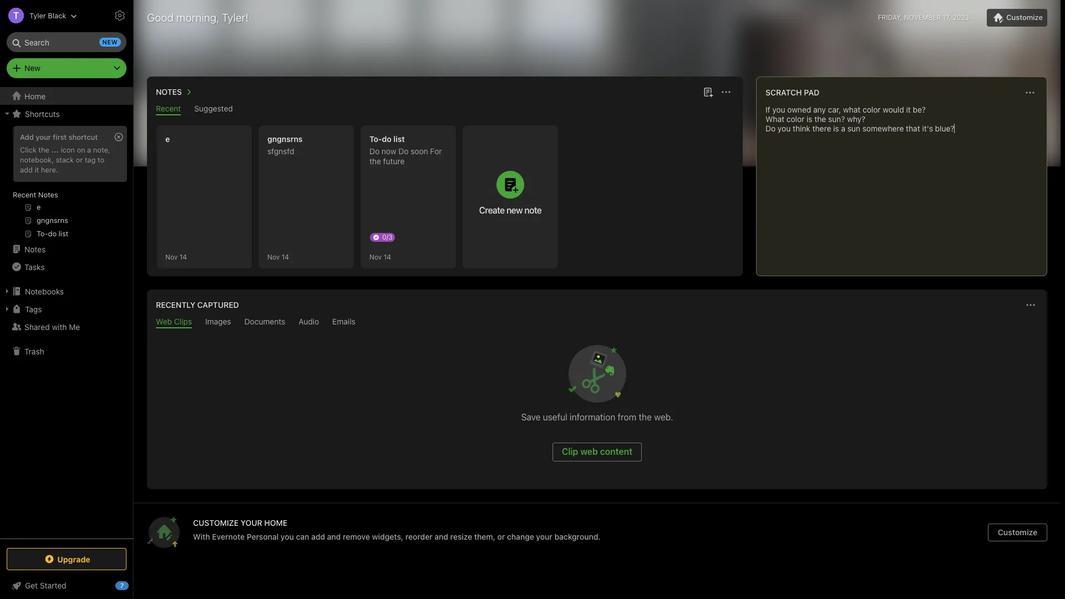 Task type: describe. For each thing, give the bounding box(es) containing it.
add
[[20, 133, 34, 142]]

more actions field for recently captured
[[1024, 298, 1039, 313]]

save useful information from the web.
[[522, 412, 674, 422]]

notes link
[[0, 240, 133, 258]]

for
[[430, 147, 442, 156]]

14 inside "e nov 14"
[[180, 253, 187, 261]]

e
[[165, 134, 170, 144]]

customize your home with evernote personal you can add and remove widgets, reorder and resize them, or change your background.
[[193, 518, 601, 542]]

trash link
[[0, 343, 133, 360]]

here.
[[41, 165, 58, 174]]

create new note button
[[463, 125, 558, 269]]

0 vertical spatial the
[[38, 145, 49, 154]]

resize
[[451, 532, 473, 542]]

3 nov from the left
[[370, 253, 382, 261]]

Account field
[[0, 4, 77, 27]]

add your first shortcut
[[20, 133, 98, 142]]

click
[[20, 145, 37, 154]]

to-
[[370, 134, 382, 144]]

notes inside "group"
[[38, 190, 58, 199]]

web.
[[655, 412, 674, 422]]

future
[[383, 157, 405, 166]]

create new note
[[479, 205, 542, 215]]

gngnsrns sfgnsfd
[[268, 134, 303, 156]]

upgrade button
[[7, 548, 127, 571]]

good
[[147, 11, 174, 24]]

audio
[[299, 317, 319, 326]]

...
[[51, 145, 59, 154]]

expand tags image
[[3, 305, 12, 314]]

me
[[69, 322, 80, 332]]

reorder
[[406, 532, 433, 542]]

0 vertical spatial customize button
[[988, 9, 1048, 27]]

scratch
[[766, 88, 802, 97]]

suggested
[[194, 104, 233, 113]]

on
[[77, 145, 85, 154]]

tree containing home
[[0, 87, 133, 538]]

notebooks
[[25, 287, 64, 296]]

Search text field
[[14, 32, 119, 52]]

icon on a note, notebook, stack or tag to add it here.
[[20, 145, 110, 174]]

2 and from the left
[[435, 532, 449, 542]]

recently
[[156, 300, 195, 310]]

recent notes
[[13, 190, 58, 199]]

web clips
[[156, 317, 192, 326]]

click to collapse image
[[129, 579, 137, 592]]

the inside tab panel
[[639, 412, 652, 422]]

notes button
[[154, 85, 195, 99]]

web
[[581, 447, 598, 457]]

e nov 14
[[165, 134, 187, 261]]

images tab
[[205, 317, 231, 329]]

clip web content button
[[553, 443, 642, 462]]

expand notebooks image
[[3, 287, 12, 296]]

evernote
[[212, 532, 245, 542]]

home link
[[0, 87, 133, 105]]

clips
[[174, 317, 192, 326]]

0 vertical spatial customize
[[1007, 13, 1044, 22]]

web clips tab
[[156, 317, 192, 329]]

it
[[35, 165, 39, 174]]

shared
[[24, 322, 50, 332]]

1 vertical spatial customize
[[999, 528, 1038, 537]]

with
[[52, 322, 67, 332]]

captured
[[197, 300, 239, 310]]

black
[[48, 11, 66, 20]]

2 vertical spatial notes
[[24, 245, 46, 254]]

add inside customize your home with evernote personal you can add and remove widgets, reorder and resize them, or change your background.
[[311, 532, 325, 542]]

0 horizontal spatial more actions image
[[720, 85, 733, 99]]

get
[[25, 581, 38, 591]]

shortcut
[[69, 133, 98, 142]]

stack
[[56, 155, 74, 164]]

shared with me
[[24, 322, 80, 332]]

good morning, tyler!
[[147, 11, 249, 24]]

note,
[[93, 145, 110, 154]]

Start writing… text field
[[766, 105, 1047, 267]]

7
[[120, 582, 124, 590]]

create
[[479, 205, 505, 215]]

icon
[[61, 145, 75, 154]]

tag
[[85, 155, 96, 164]]

recent for recent notes
[[13, 190, 36, 199]]

2 nov 14 from the left
[[370, 253, 391, 261]]

morning,
[[176, 11, 219, 24]]

documents
[[245, 317, 285, 326]]

save
[[522, 412, 541, 422]]

notes inside button
[[156, 87, 182, 97]]

scratch pad
[[766, 88, 820, 97]]

a
[[87, 145, 91, 154]]

home
[[264, 518, 288, 528]]

1 do from the left
[[370, 147, 380, 156]]

recent tab
[[156, 104, 181, 115]]



Task type: vqa. For each thing, say whether or not it's contained in the screenshot.
Clip web content
yes



Task type: locate. For each thing, give the bounding box(es) containing it.
new search field
[[14, 32, 121, 52]]

notebooks link
[[0, 283, 133, 300]]

settings image
[[113, 9, 127, 22]]

0 horizontal spatial nov
[[165, 253, 178, 261]]

0 vertical spatial or
[[76, 155, 83, 164]]

1 vertical spatial the
[[370, 157, 381, 166]]

1 nov from the left
[[165, 253, 178, 261]]

0 vertical spatial tab list
[[149, 104, 741, 115]]

emails tab
[[333, 317, 356, 329]]

the left ...
[[38, 145, 49, 154]]

more actions image
[[720, 85, 733, 99], [1024, 86, 1038, 99]]

add left it
[[20, 165, 33, 174]]

notes up tasks
[[24, 245, 46, 254]]

2 horizontal spatial the
[[639, 412, 652, 422]]

notes
[[156, 87, 182, 97], [38, 190, 58, 199], [24, 245, 46, 254]]

notebook,
[[20, 155, 54, 164]]

and
[[327, 532, 341, 542], [435, 532, 449, 542]]

recent down notes button
[[156, 104, 181, 113]]

1 horizontal spatial new
[[507, 205, 523, 215]]

do
[[370, 147, 380, 156], [399, 147, 409, 156]]

2 14 from the left
[[282, 253, 289, 261]]

0 vertical spatial add
[[20, 165, 33, 174]]

More actions field
[[719, 84, 734, 100], [1023, 85, 1039, 100], [1024, 298, 1039, 313]]

1 horizontal spatial more actions image
[[1024, 86, 1038, 99]]

shared with me link
[[0, 318, 133, 336]]

now
[[382, 147, 397, 156]]

personal
[[247, 532, 279, 542]]

to
[[98, 155, 104, 164]]

1 vertical spatial notes
[[38, 190, 58, 199]]

recently captured
[[156, 300, 239, 310]]

images
[[205, 317, 231, 326]]

clip
[[562, 447, 579, 457]]

audio tab
[[299, 317, 319, 329]]

add
[[20, 165, 33, 174], [311, 532, 325, 542]]

do
[[382, 134, 392, 144]]

new inside "create new note" 'button'
[[507, 205, 523, 215]]

or inside customize your home with evernote personal you can add and remove widgets, reorder and resize them, or change your background.
[[498, 532, 505, 542]]

0 horizontal spatial add
[[20, 165, 33, 174]]

or right them,
[[498, 532, 505, 542]]

17,
[[944, 13, 952, 22]]

clip web content
[[562, 447, 633, 457]]

your right change
[[536, 532, 553, 542]]

gngnsrns
[[268, 134, 303, 144]]

3 14 from the left
[[384, 253, 391, 261]]

0 horizontal spatial 14
[[180, 253, 187, 261]]

2 do from the left
[[399, 147, 409, 156]]

recent for recent
[[156, 104, 181, 113]]

your
[[241, 518, 262, 528]]

1 vertical spatial your
[[536, 532, 553, 542]]

1 horizontal spatial and
[[435, 532, 449, 542]]

get started
[[25, 581, 66, 591]]

the inside to-do list do now do soon for the future
[[370, 157, 381, 166]]

1 vertical spatial or
[[498, 532, 505, 542]]

add inside the icon on a note, notebook, stack or tag to add it here.
[[20, 165, 33, 174]]

nov inside "e nov 14"
[[165, 253, 178, 261]]

can
[[296, 532, 309, 542]]

0 horizontal spatial do
[[370, 147, 380, 156]]

0 horizontal spatial your
[[36, 133, 51, 142]]

content
[[601, 447, 633, 457]]

1 vertical spatial recent
[[13, 190, 36, 199]]

list
[[394, 134, 405, 144]]

new inside new search box
[[102, 38, 118, 46]]

background.
[[555, 532, 601, 542]]

click the ...
[[20, 145, 59, 154]]

and left resize
[[435, 532, 449, 542]]

documents tab
[[245, 317, 285, 329]]

tree
[[0, 87, 133, 538]]

tyler black
[[29, 11, 66, 20]]

more actions field for scratch pad
[[1023, 85, 1039, 100]]

note
[[525, 205, 542, 215]]

remove
[[343, 532, 370, 542]]

tyler
[[29, 11, 46, 20]]

1 horizontal spatial or
[[498, 532, 505, 542]]

to-do list do now do soon for the future
[[370, 134, 442, 166]]

tab list containing web clips
[[149, 317, 1046, 329]]

1 horizontal spatial do
[[399, 147, 409, 156]]

0 horizontal spatial the
[[38, 145, 49, 154]]

1 horizontal spatial nov
[[268, 253, 280, 261]]

from
[[618, 412, 637, 422]]

upgrade
[[57, 555, 90, 564]]

nov
[[165, 253, 178, 261], [268, 253, 280, 261], [370, 253, 382, 261]]

the right from
[[639, 412, 652, 422]]

2023
[[954, 13, 970, 22]]

the
[[38, 145, 49, 154], [370, 157, 381, 166], [639, 412, 652, 422]]

do down list
[[399, 147, 409, 156]]

web
[[156, 317, 172, 326]]

1 and from the left
[[327, 532, 341, 542]]

more actions image
[[1025, 299, 1038, 312]]

recently captured button
[[154, 299, 239, 312]]

scratch pad button
[[764, 86, 820, 99]]

recent tab panel
[[147, 115, 743, 276]]

or down on
[[76, 155, 83, 164]]

recent
[[156, 104, 181, 113], [13, 190, 36, 199]]

tab list
[[149, 104, 741, 115], [149, 317, 1046, 329]]

do down to-
[[370, 147, 380, 156]]

tasks
[[24, 262, 45, 272]]

tab list containing recent
[[149, 104, 741, 115]]

your inside customize your home with evernote personal you can add and remove widgets, reorder and resize them, or change your background.
[[536, 532, 553, 542]]

14
[[180, 253, 187, 261], [282, 253, 289, 261], [384, 253, 391, 261]]

1 horizontal spatial 14
[[282, 253, 289, 261]]

with
[[193, 532, 210, 542]]

new
[[24, 63, 40, 73]]

2 horizontal spatial nov
[[370, 253, 382, 261]]

0 horizontal spatial nov 14
[[268, 253, 289, 261]]

the left future
[[370, 157, 381, 166]]

friday, november 17, 2023
[[879, 13, 970, 22]]

group
[[0, 123, 133, 245]]

them,
[[475, 532, 496, 542]]

nov 14
[[268, 253, 289, 261], [370, 253, 391, 261]]

1 horizontal spatial add
[[311, 532, 325, 542]]

0 vertical spatial recent
[[156, 104, 181, 113]]

and left remove
[[327, 532, 341, 542]]

1 horizontal spatial your
[[536, 532, 553, 542]]

or inside the icon on a note, notebook, stack or tag to add it here.
[[76, 155, 83, 164]]

1 vertical spatial new
[[507, 205, 523, 215]]

1 vertical spatial add
[[311, 532, 325, 542]]

0 vertical spatial notes
[[156, 87, 182, 97]]

new down settings image
[[102, 38, 118, 46]]

0 horizontal spatial recent
[[13, 190, 36, 199]]

tags
[[25, 304, 42, 314]]

sfgnsfd
[[268, 147, 294, 156]]

new left the note
[[507, 205, 523, 215]]

Help and Learning task checklist field
[[0, 577, 133, 595]]

0 horizontal spatial and
[[327, 532, 341, 542]]

information
[[570, 412, 616, 422]]

friday,
[[879, 13, 903, 22]]

1 horizontal spatial recent
[[156, 104, 181, 113]]

recent down it
[[13, 190, 36, 199]]

tab list for recently captured
[[149, 317, 1046, 329]]

notes down here.
[[38, 190, 58, 199]]

home
[[24, 91, 46, 101]]

november
[[905, 13, 942, 22]]

1 vertical spatial customize button
[[989, 524, 1048, 542]]

pad
[[805, 88, 820, 97]]

suggested tab
[[194, 104, 233, 115]]

emails
[[333, 317, 356, 326]]

1 nov 14 from the left
[[268, 253, 289, 261]]

or
[[76, 155, 83, 164], [498, 532, 505, 542]]

change
[[507, 532, 534, 542]]

tags button
[[0, 300, 133, 318]]

0 horizontal spatial new
[[102, 38, 118, 46]]

2 nov from the left
[[268, 253, 280, 261]]

shortcuts button
[[0, 105, 133, 123]]

0 vertical spatial new
[[102, 38, 118, 46]]

soon
[[411, 147, 428, 156]]

0 horizontal spatial or
[[76, 155, 83, 164]]

web clips tab panel
[[147, 329, 1048, 490]]

shortcuts
[[25, 109, 60, 119]]

notes up recent "tab"
[[156, 87, 182, 97]]

customize button
[[988, 9, 1048, 27], [989, 524, 1048, 542]]

1 horizontal spatial nov 14
[[370, 253, 391, 261]]

1 tab list from the top
[[149, 104, 741, 115]]

new button
[[7, 58, 127, 78]]

add right can in the left of the page
[[311, 532, 325, 542]]

customize
[[1007, 13, 1044, 22], [999, 528, 1038, 537]]

1 vertical spatial tab list
[[149, 317, 1046, 329]]

0 vertical spatial your
[[36, 133, 51, 142]]

your
[[36, 133, 51, 142], [536, 532, 553, 542]]

1 14 from the left
[[180, 253, 187, 261]]

1 horizontal spatial the
[[370, 157, 381, 166]]

tasks button
[[0, 258, 133, 276]]

you
[[281, 532, 294, 542]]

2 tab list from the top
[[149, 317, 1046, 329]]

your up click the ...
[[36, 133, 51, 142]]

started
[[40, 581, 66, 591]]

customize
[[193, 518, 239, 528]]

tab list for notes
[[149, 104, 741, 115]]

group containing add your first shortcut
[[0, 123, 133, 245]]

2 horizontal spatial 14
[[384, 253, 391, 261]]

2 vertical spatial the
[[639, 412, 652, 422]]



